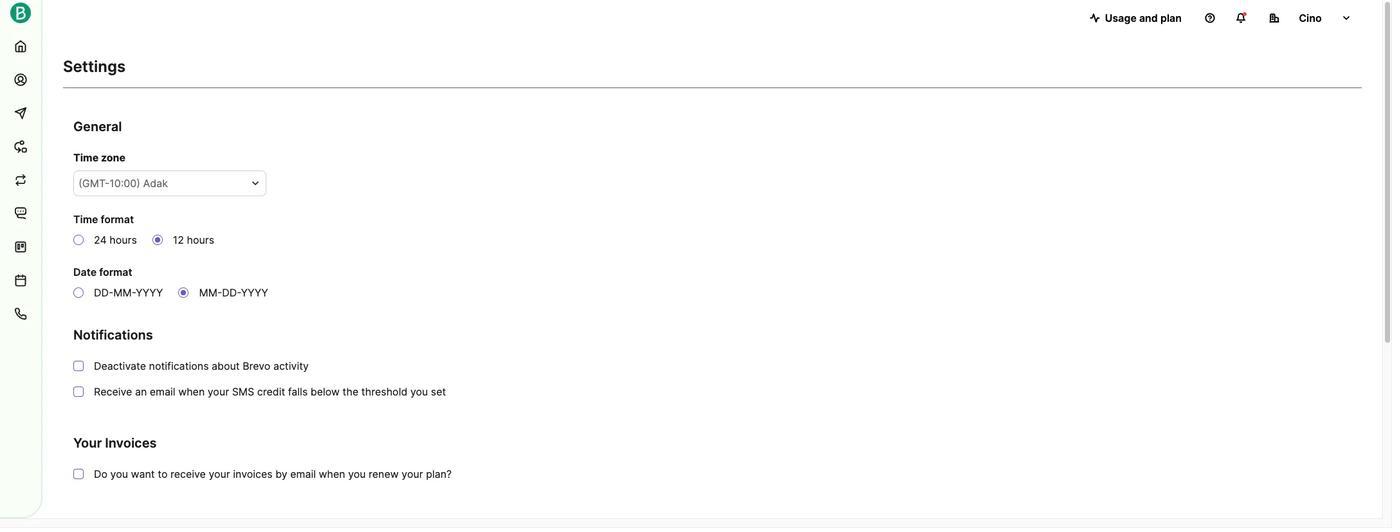 Task type: describe. For each thing, give the bounding box(es) containing it.
dd-mm-yyyy
[[94, 286, 163, 299]]

notifications
[[149, 360, 209, 373]]

yyyy for dd-
[[241, 286, 268, 299]]

time for time zone
[[73, 151, 99, 164]]

invoices
[[233, 468, 273, 481]]

format for hours
[[101, 213, 134, 226]]

10:00)
[[110, 177, 140, 190]]

(gmt-10:00)  adak
[[78, 177, 168, 190]]

deactivate
[[94, 360, 146, 373]]

want
[[131, 468, 155, 481]]

usage and plan
[[1105, 12, 1182, 24]]

and
[[1139, 12, 1158, 24]]

your left plan?
[[402, 468, 423, 481]]

1 vertical spatial when
[[319, 468, 345, 481]]

about
[[212, 360, 240, 373]]

falls
[[288, 385, 308, 398]]

sms
[[232, 385, 254, 398]]

your right receive
[[209, 468, 230, 481]]

activity
[[273, 360, 309, 373]]

receive
[[94, 385, 132, 398]]

time zone
[[73, 151, 126, 164]]

0 vertical spatial email
[[150, 385, 175, 398]]

your invoices
[[73, 436, 157, 451]]

usage
[[1105, 12, 1137, 24]]

2 dd- from the left
[[222, 286, 241, 299]]

below
[[311, 385, 340, 398]]

do you want to receive your invoices by email when you renew your plan?
[[94, 468, 452, 481]]

notifications
[[73, 327, 153, 343]]

zone
[[101, 151, 126, 164]]

brevo
[[243, 360, 270, 373]]

settings
[[63, 57, 126, 76]]

yyyy for mm-
[[136, 286, 163, 299]]

(gmt-10:00)  adak button
[[73, 170, 266, 196]]

24 hours
[[94, 234, 137, 246]]

12 hours
[[173, 234, 214, 246]]

1 mm- from the left
[[113, 286, 136, 299]]

1 dd- from the left
[[94, 286, 113, 299]]

to
[[158, 468, 168, 481]]

1 horizontal spatial you
[[348, 468, 366, 481]]

plan
[[1161, 12, 1182, 24]]

time format
[[73, 213, 134, 226]]

format for mm-
[[99, 266, 132, 279]]

24
[[94, 234, 107, 246]]



Task type: locate. For each thing, give the bounding box(es) containing it.
2 hours from the left
[[187, 234, 214, 246]]

when right by
[[319, 468, 345, 481]]

1 hours from the left
[[110, 234, 137, 246]]

1 vertical spatial email
[[290, 468, 316, 481]]

hours right 24
[[110, 234, 137, 246]]

2 time from the top
[[73, 213, 98, 226]]

12
[[173, 234, 184, 246]]

your left sms
[[208, 385, 229, 398]]

dd-
[[94, 286, 113, 299], [222, 286, 241, 299]]

yyyy
[[136, 286, 163, 299], [241, 286, 268, 299]]

an
[[135, 385, 147, 398]]

0 horizontal spatial you
[[110, 468, 128, 481]]

1 vertical spatial time
[[73, 213, 98, 226]]

2 horizontal spatial you
[[410, 385, 428, 398]]

0 vertical spatial format
[[101, 213, 134, 226]]

0 horizontal spatial dd-
[[94, 286, 113, 299]]

time up (gmt-
[[73, 151, 99, 164]]

adak
[[143, 177, 168, 190]]

deactivate notifications about brevo activity
[[94, 360, 309, 373]]

1 horizontal spatial mm-
[[199, 286, 222, 299]]

you left set at the bottom left of page
[[410, 385, 428, 398]]

1 time from the top
[[73, 151, 99, 164]]

0 vertical spatial when
[[178, 385, 205, 398]]

general
[[73, 119, 122, 134]]

mm-
[[113, 286, 136, 299], [199, 286, 222, 299]]

1 horizontal spatial yyyy
[[241, 286, 268, 299]]

usage and plan button
[[1079, 5, 1192, 31]]

date format
[[73, 266, 132, 279]]

(gmt-
[[78, 177, 110, 190]]

1 vertical spatial format
[[99, 266, 132, 279]]

when
[[178, 385, 205, 398], [319, 468, 345, 481]]

1 horizontal spatial hours
[[187, 234, 214, 246]]

hours
[[110, 234, 137, 246], [187, 234, 214, 246]]

None field
[[78, 176, 246, 191]]

receive
[[170, 468, 206, 481]]

time up 24
[[73, 213, 98, 226]]

0 horizontal spatial hours
[[110, 234, 137, 246]]

none field inside (gmt-10:00)  adak popup button
[[78, 176, 246, 191]]

mm- down date format
[[113, 286, 136, 299]]

you right do
[[110, 468, 128, 481]]

cino button
[[1259, 5, 1362, 31]]

1 horizontal spatial when
[[319, 468, 345, 481]]

email right by
[[290, 468, 316, 481]]

hours right the 12
[[187, 234, 214, 246]]

hours for 24 hours
[[110, 234, 137, 246]]

0 horizontal spatial yyyy
[[136, 286, 163, 299]]

time for time format
[[73, 213, 98, 226]]

set
[[431, 385, 446, 398]]

the
[[343, 385, 359, 398]]

0 horizontal spatial mm-
[[113, 286, 136, 299]]

time
[[73, 151, 99, 164], [73, 213, 98, 226]]

credit
[[257, 385, 285, 398]]

cino
[[1299, 12, 1322, 24]]

you
[[410, 385, 428, 398], [110, 468, 128, 481], [348, 468, 366, 481]]

0 vertical spatial time
[[73, 151, 99, 164]]

mm-dd-yyyy
[[199, 286, 268, 299]]

receive an email when your sms credit falls below the threshold you set
[[94, 385, 446, 398]]

format
[[101, 213, 134, 226], [99, 266, 132, 279]]

2 yyyy from the left
[[241, 286, 268, 299]]

1 horizontal spatial email
[[290, 468, 316, 481]]

invoices
[[105, 436, 157, 451]]

0 horizontal spatial when
[[178, 385, 205, 398]]

when down deactivate notifications about brevo activity
[[178, 385, 205, 398]]

mm- down 12 hours
[[199, 286, 222, 299]]

threshold
[[361, 385, 408, 398]]

0 horizontal spatial email
[[150, 385, 175, 398]]

plan?
[[426, 468, 452, 481]]

your
[[73, 436, 102, 451]]

format up dd-mm-yyyy on the bottom left of page
[[99, 266, 132, 279]]

1 yyyy from the left
[[136, 286, 163, 299]]

email
[[150, 385, 175, 398], [290, 468, 316, 481]]

your
[[208, 385, 229, 398], [209, 468, 230, 481], [402, 468, 423, 481]]

format up 24 hours
[[101, 213, 134, 226]]

renew
[[369, 468, 399, 481]]

hours for 12 hours
[[187, 234, 214, 246]]

do
[[94, 468, 107, 481]]

email right an at the left bottom of the page
[[150, 385, 175, 398]]

1 horizontal spatial dd-
[[222, 286, 241, 299]]

date
[[73, 266, 97, 279]]

by
[[275, 468, 287, 481]]

2 mm- from the left
[[199, 286, 222, 299]]

you left renew
[[348, 468, 366, 481]]



Task type: vqa. For each thing, say whether or not it's contained in the screenshot.
1
no



